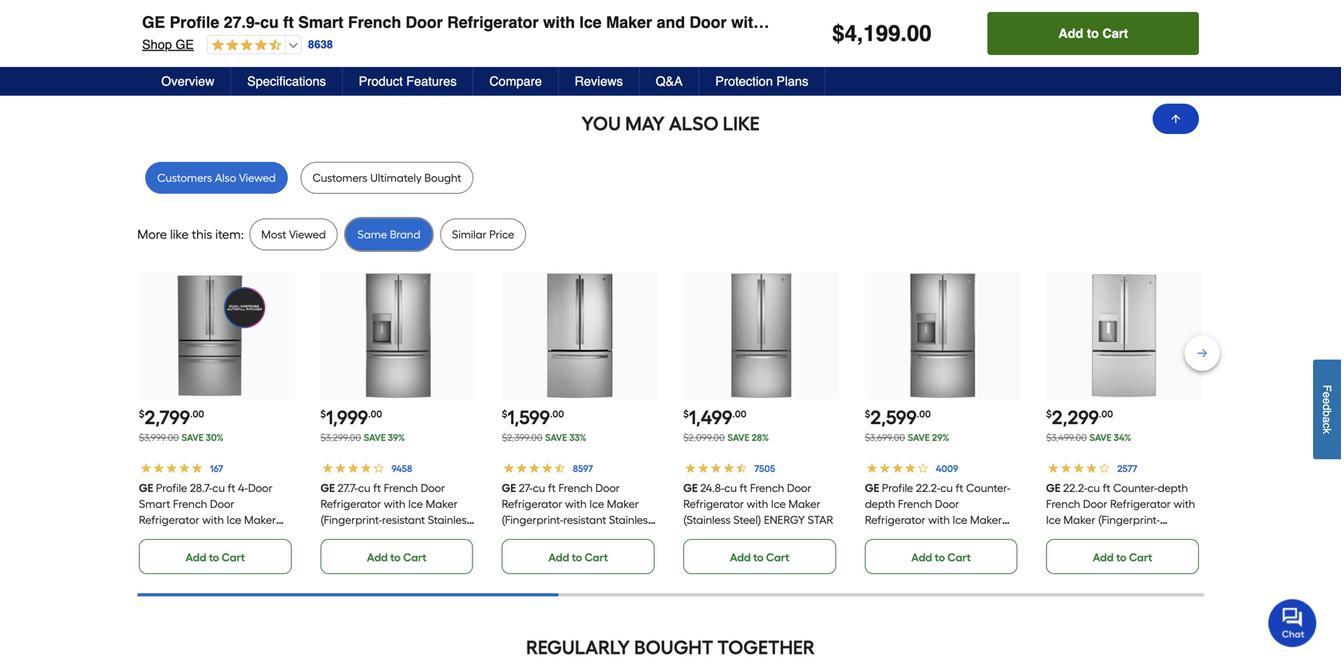 Task type: describe. For each thing, give the bounding box(es) containing it.
customers ultimately bought
[[313, 171, 461, 185]]

$3,999.00
[[139, 432, 179, 444]]

maker inside 24.8-cu ft french door refrigerator with ice maker (stainless steel) energy star
[[788, 498, 820, 511]]

ge up shop
[[142, 13, 165, 32]]

more like this item :
[[137, 227, 244, 242]]

southdeep products image for fourth list item from right
[[320, 0, 476, 20]]

resistant inside 22.2-cu ft counter-depth french door refrigerator with ice maker (fingerprint- resistant stainless steel) energy star
[[1046, 530, 1089, 543]]

1,999
[[326, 406, 368, 430]]

protection
[[715, 74, 773, 89]]

features
[[406, 74, 457, 89]]

ge profile 22.2-cu ft counter-depth french door refrigerator with ice maker (fingerprint-resistant stainless steel) energy star image
[[880, 274, 1005, 399]]

add to cart button
[[988, 12, 1199, 55]]

27-
[[519, 482, 533, 495]]

28%
[[752, 432, 769, 444]]

$ for 1,999
[[320, 409, 326, 420]]

d
[[1321, 404, 1333, 411]]

save for 1,599
[[545, 432, 567, 444]]

add to cart for 1,599
[[548, 551, 608, 565]]

ge for 2,599
[[865, 482, 879, 495]]

add to cart for 1,499
[[730, 551, 789, 565]]

$2,399.00
[[502, 432, 543, 444]]

$2,099.00
[[683, 432, 725, 444]]

to for 1,999
[[390, 551, 401, 565]]

save for 2,599
[[908, 432, 930, 444]]

(fingerprint- inside 27-cu ft french door refrigerator with ice maker (fingerprint-resistant stainless steel) energy star
[[502, 514, 563, 527]]

2,599
[[870, 406, 917, 430]]

add for 2,799
[[185, 551, 206, 565]]

2,799
[[144, 406, 190, 430]]

28.7-
[[190, 482, 212, 495]]

$3,499.00
[[1046, 432, 1087, 444]]

may
[[625, 112, 665, 135]]

plans
[[776, 74, 808, 89]]

star inside 22.2-cu ft counter-depth french door refrigerator with ice maker (fingerprint- resistant stainless steel) energy star
[[1090, 546, 1116, 559]]

add to cart link for 2,299
[[1046, 540, 1199, 575]]

stainless inside profile 28.7-cu ft 4-door smart french door refrigerator with ice maker (fingerprint-resistant stainless steel) energy star
[[246, 530, 290, 543]]

resistant inside profile 28.7-cu ft 4-door smart french door refrigerator with ice maker (fingerprint-resistant stainless steel) energy star
[[201, 530, 243, 543]]

24.8-
[[700, 482, 724, 495]]

specifications
[[247, 74, 326, 89]]

depth inside 22.2-cu ft counter-depth french door refrigerator with ice maker (fingerprint- resistant stainless steel) energy star
[[1158, 482, 1188, 495]]

ice inside the 27.7-cu ft french door refrigerator with ice maker (fingerprint-resistant stainless steel) energy star
[[408, 498, 423, 511]]

refrigerator inside profile 22.2-cu ft counter- depth french door refrigerator with ice maker (fingerprint-resistant stainless steel) energy star
[[865, 514, 925, 527]]

reviews
[[575, 74, 623, 89]]

star inside 24.8-cu ft french door refrigerator with ice maker (stainless steel) energy star
[[808, 514, 833, 527]]

30%
[[206, 432, 223, 444]]

door inside the 27.7-cu ft french door refrigerator with ice maker (fingerprint-resistant stainless steel) energy star
[[421, 482, 445, 495]]

energy inside 22.2-cu ft counter-depth french door refrigerator with ice maker (fingerprint- resistant stainless steel) energy star
[[1046, 546, 1087, 559]]

smart inside profile 28.7-cu ft 4-door smart french door refrigerator with ice maker (fingerprint-resistant stainless steel) energy star
[[139, 498, 170, 511]]

refrigerator inside 27-cu ft french door refrigerator with ice maker (fingerprint-resistant stainless steel) energy star
[[502, 498, 563, 511]]

french inside 24.8-cu ft french door refrigerator with ice maker (stainless steel) energy star
[[750, 482, 784, 495]]

steel) inside 22.2-cu ft counter-depth french door refrigerator with ice maker (fingerprint- resistant stainless steel) energy star
[[1139, 530, 1166, 543]]

stainless inside 27-cu ft french door refrigerator with ice maker (fingerprint-resistant stainless steel) energy star
[[609, 514, 653, 527]]

like
[[723, 112, 760, 135]]

add for 1,599
[[548, 551, 569, 565]]

cart inside button
[[1102, 26, 1128, 41]]

price
[[489, 228, 514, 242]]

4-
[[238, 482, 248, 495]]

ge for 1,999
[[320, 482, 335, 495]]

maker inside profile 22.2-cu ft counter- depth french door refrigerator with ice maker (fingerprint-resistant stainless steel) energy star
[[970, 514, 1002, 527]]

to for 2,299
[[1116, 551, 1127, 565]]

refrigerator inside the 27.7-cu ft french door refrigerator with ice maker (fingerprint-resistant stainless steel) energy star
[[320, 498, 381, 511]]

protection plans
[[715, 74, 808, 89]]

regularly bought together heading
[[137, 632, 1204, 658]]

energy inside the 27.7-cu ft french door refrigerator with ice maker (fingerprint-resistant stainless steel) energy star
[[351, 530, 392, 543]]

add to cart for 2,799
[[185, 551, 245, 565]]

$ 4,199 . 00
[[832, 21, 932, 46]]

$ for 1,599
[[502, 409, 507, 420]]

$ 2,799 .00
[[139, 406, 204, 430]]

q&a button
[[640, 67, 699, 96]]

$2,399.00 save 33%
[[502, 432, 586, 444]]

french inside profile 22.2-cu ft counter- depth french door refrigerator with ice maker (fingerprint-resistant stainless steel) energy star
[[898, 498, 932, 511]]

counter- inside profile 22.2-cu ft counter- depth french door refrigerator with ice maker (fingerprint-resistant stainless steel) energy star
[[966, 482, 1010, 495]]

cart for 1,499
[[766, 551, 789, 565]]

2,599 list item
[[865, 272, 1021, 575]]

bought
[[424, 171, 461, 185]]

overview button
[[145, 67, 231, 96]]

27.7-cu ft french door refrigerator with ice maker (fingerprint-resistant stainless steel) energy star
[[320, 482, 472, 543]]

you may also like
[[581, 112, 760, 135]]

add to cart for 2,599
[[911, 551, 971, 565]]

to for 1,599
[[572, 551, 582, 565]]

1,499
[[689, 406, 732, 430]]

ft inside profile 28.7-cu ft 4-door smart french door refrigerator with ice maker (fingerprint-resistant stainless steel) energy star
[[228, 482, 235, 495]]

2,299
[[1052, 406, 1099, 430]]

french inside 22.2-cu ft counter-depth french door refrigerator with ice maker (fingerprint- resistant stainless steel) energy star
[[1046, 498, 1080, 511]]

1,599
[[507, 406, 550, 430]]

ge for 2,299
[[1046, 482, 1061, 495]]

.00 for 1,499
[[732, 409, 746, 420]]

a
[[1321, 417, 1333, 423]]

cart for 1,999
[[403, 551, 427, 565]]

39%
[[388, 432, 405, 444]]

add to cart link for 1,999
[[320, 540, 473, 575]]

1,999 list item
[[320, 272, 476, 575]]

ge for 1,599
[[502, 482, 516, 495]]

ft inside profile 22.2-cu ft counter- depth french door refrigerator with ice maker (fingerprint-resistant stainless steel) energy star
[[955, 482, 963, 495]]

ft inside 22.2-cu ft counter-depth french door refrigerator with ice maker (fingerprint- resistant stainless steel) energy star
[[1103, 482, 1111, 495]]

product
[[359, 74, 403, 89]]

cart for 2,599
[[947, 551, 971, 565]]

most viewed
[[261, 228, 326, 242]]

refrigerator inside 24.8-cu ft french door refrigerator with ice maker (stainless steel) energy star
[[683, 498, 744, 511]]

stainless inside the 27.7-cu ft french door refrigerator with ice maker (fingerprint-resistant stainless steel) energy star
[[428, 514, 472, 527]]

ge for 2,799
[[139, 482, 153, 495]]

with inside 22.2-cu ft counter-depth french door refrigerator with ice maker (fingerprint- resistant stainless steel) energy star
[[1174, 498, 1195, 511]]

similar price
[[452, 228, 514, 242]]

this
[[192, 227, 212, 242]]

energy inside profile 22.2-cu ft counter- depth french door refrigerator with ice maker (fingerprint-resistant stainless steel) energy star
[[895, 546, 936, 559]]

more
[[137, 227, 167, 242]]

star inside profile 22.2-cu ft counter- depth french door refrigerator with ice maker (fingerprint-resistant stainless steel) energy star
[[939, 546, 965, 559]]

profile up shop ge
[[170, 13, 219, 32]]

$3,699.00 save 29%
[[865, 432, 949, 444]]

resistant inside the 27.7-cu ft french door refrigerator with ice maker (fingerprint-resistant stainless steel) energy star
[[382, 514, 425, 527]]

ultimately
[[370, 171, 422, 185]]

french inside profile 28.7-cu ft 4-door smart french door refrigerator with ice maker (fingerprint-resistant stainless steel) energy star
[[173, 498, 207, 511]]

.
[[901, 21, 907, 46]]

cart for 2,299
[[1129, 551, 1152, 565]]

27.7-
[[337, 482, 358, 495]]

door inside 27-cu ft french door refrigerator with ice maker (fingerprint-resistant stainless steel) energy star
[[596, 482, 620, 495]]

steel) inside 27-cu ft french door refrigerator with ice maker (fingerprint-resistant stainless steel) energy star
[[502, 530, 530, 543]]

add to cart for 1,999
[[367, 551, 427, 565]]

add for 2,599
[[911, 551, 932, 565]]

cu inside profile 28.7-cu ft 4-door smart french door refrigerator with ice maker (fingerprint-resistant stainless steel) energy star
[[212, 482, 225, 495]]

cu inside 22.2-cu ft counter-depth french door refrigerator with ice maker (fingerprint- resistant stainless steel) energy star
[[1088, 482, 1100, 495]]

1 vertical spatial viewed
[[289, 228, 326, 242]]

reviews button
[[559, 67, 640, 96]]

maker inside profile 28.7-cu ft 4-door smart french door refrigerator with ice maker (fingerprint-resistant stainless steel) energy star
[[244, 514, 276, 527]]

item
[[215, 227, 241, 242]]

french inside 27-cu ft french door refrigerator with ice maker (fingerprint-resistant stainless steel) energy star
[[559, 482, 593, 495]]

to inside the add to cart button
[[1087, 26, 1099, 41]]

save for 1,999
[[364, 432, 386, 444]]

$ 1,999 .00
[[320, 406, 382, 430]]

with inside profile 22.2-cu ft counter- depth french door refrigerator with ice maker (fingerprint-resistant stainless steel) energy star
[[928, 514, 950, 527]]

27-cu ft french door refrigerator with ice maker (fingerprint-resistant stainless steel) energy star
[[502, 482, 653, 543]]

00
[[907, 21, 932, 46]]

33%
[[569, 432, 586, 444]]

refrigerator inside 22.2-cu ft counter-depth french door refrigerator with ice maker (fingerprint- resistant stainless steel) energy star
[[1110, 498, 1171, 511]]

french up product
[[348, 13, 401, 32]]

(fingerprint- inside profile 22.2-cu ft counter- depth french door refrigerator with ice maker (fingerprint-resistant stainless steel) energy star
[[865, 530, 926, 543]]

(stainless
[[683, 514, 731, 527]]

cart for 1,599
[[585, 551, 608, 565]]

$ 1,499 .00
[[683, 406, 746, 430]]

add inside button
[[1058, 26, 1083, 41]]

save for 2,799
[[182, 432, 204, 444]]

like
[[170, 227, 189, 242]]

$ 2,599 .00
[[865, 406, 931, 430]]

compare button
[[473, 67, 559, 96]]

ice inside profile 22.2-cu ft counter- depth french door refrigerator with ice maker (fingerprint-resistant stainless steel) energy star
[[952, 514, 967, 527]]

k
[[1321, 429, 1333, 434]]

cu inside the 27.7-cu ft french door refrigerator with ice maker (fingerprint-resistant stainless steel) energy star
[[358, 482, 370, 495]]

cart for 2,799
[[222, 551, 245, 565]]

4,199
[[845, 21, 901, 46]]

add to cart inside the add to cart button
[[1058, 26, 1128, 41]]

customers also viewed
[[157, 171, 276, 185]]

star inside 27-cu ft french door refrigerator with ice maker (fingerprint-resistant stainless steel) energy star
[[576, 530, 602, 543]]

f e e d b a c k button
[[1313, 360, 1341, 460]]

maker inside 27-cu ft french door refrigerator with ice maker (fingerprint-resistant stainless steel) energy star
[[607, 498, 639, 511]]

$3,999.00 save 30%
[[139, 432, 223, 444]]

2,299 list item
[[1046, 272, 1202, 575]]

2 add to cart list item from the left
[[1046, 0, 1202, 66]]

$ left .
[[832, 21, 845, 46]]

f e e d b a c k
[[1321, 385, 1333, 434]]

$ for 2,799
[[139, 409, 144, 420]]

22.2-cu ft counter-depth french door refrigerator with ice maker (fingerprint- resistant stainless steel) energy star
[[1046, 482, 1195, 559]]

door inside 24.8-cu ft french door refrigerator with ice maker (stainless steel) energy star
[[787, 482, 811, 495]]

ge profile 28.7-cu ft 4-door smart french door refrigerator with ice maker (fingerprint-resistant stainless steel) energy star image
[[154, 274, 279, 399]]

steel) inside the 27.7-cu ft french door refrigerator with ice maker (fingerprint-resistant stainless steel) energy star
[[320, 530, 348, 543]]

cu inside profile 22.2-cu ft counter- depth french door refrigerator with ice maker (fingerprint-resistant stainless steel) energy star
[[940, 482, 953, 495]]

$3,299.00
[[320, 432, 361, 444]]

c
[[1321, 423, 1333, 429]]

ge 27-cu ft french door refrigerator with ice maker (fingerprint-resistant stainless steel) energy star image
[[517, 274, 642, 399]]

profile 28.7-cu ft 4-door smart french door refrigerator with ice maker (fingerprint-resistant stainless steel) energy star
[[139, 482, 290, 559]]

3 list item from the left
[[683, 0, 839, 66]]

energy inside profile 28.7-cu ft 4-door smart french door refrigerator with ice maker (fingerprint-resistant stainless steel) energy star
[[169, 546, 210, 559]]

add for 1,999
[[367, 551, 388, 565]]

maker inside 22.2-cu ft counter-depth french door refrigerator with ice maker (fingerprint- resistant stainless steel) energy star
[[1064, 514, 1096, 527]]

(fingerprint- inside 22.2-cu ft counter-depth french door refrigerator with ice maker (fingerprint- resistant stainless steel) energy star
[[1098, 514, 1160, 527]]

compare
[[489, 74, 542, 89]]

ft inside the 27.7-cu ft french door refrigerator with ice maker (fingerprint-resistant stainless steel) energy star
[[373, 482, 381, 495]]

you
[[581, 112, 621, 135]]

$2,099.00 save 28%
[[683, 432, 769, 444]]

similar
[[452, 228, 486, 242]]

ge profile 27.9-cu ft smart french door refrigerator with ice maker and door within door (fingerprint-resistant stainless steel) energy star
[[142, 13, 1226, 32]]

.00 for 2,799
[[190, 409, 204, 420]]

to for 2,599
[[935, 551, 945, 565]]

ice inside 22.2-cu ft counter-depth french door refrigerator with ice maker (fingerprint- resistant stainless steel) energy star
[[1046, 514, 1061, 527]]

maker inside the 27.7-cu ft french door refrigerator with ice maker (fingerprint-resistant stainless steel) energy star
[[426, 498, 458, 511]]

steel) inside 24.8-cu ft french door refrigerator with ice maker (stainless steel) energy star
[[733, 514, 761, 527]]



Task type: vqa. For each thing, say whether or not it's contained in the screenshot.
add to cart associated with 1,499
yes



Task type: locate. For each thing, give the bounding box(es) containing it.
27.9-
[[224, 13, 260, 32]]

add to cart link
[[139, 31, 292, 66], [1046, 31, 1199, 66], [139, 540, 292, 575], [320, 540, 473, 575], [502, 540, 655, 575], [683, 540, 836, 575], [865, 540, 1017, 575], [1046, 540, 1199, 575]]

cu inside 27-cu ft french door refrigerator with ice maker (fingerprint-resistant stainless steel) energy star
[[533, 482, 545, 495]]

add for 2,299
[[1093, 551, 1114, 565]]

ge inside '2,799' 'list item'
[[139, 482, 153, 495]]

shop
[[142, 37, 172, 52]]

2 counter- from the left
[[1113, 482, 1158, 495]]

1 southdeep products image from the left
[[139, 0, 295, 20]]

ft inside 24.8-cu ft french door refrigerator with ice maker (stainless steel) energy star
[[740, 482, 747, 495]]

3 .00 from the left
[[550, 409, 564, 420]]

most
[[261, 228, 286, 242]]

southdeep products image for first list item from the right
[[865, 0, 1021, 20]]

.00 for 1,599
[[550, 409, 564, 420]]

refrigerator
[[447, 13, 539, 32], [320, 498, 381, 511], [502, 498, 563, 511], [683, 498, 744, 511], [1110, 498, 1171, 511], [139, 514, 200, 527], [865, 514, 925, 527]]

22.2- down '$3,499.00'
[[1063, 482, 1088, 495]]

refrigerator inside profile 28.7-cu ft 4-door smart french door refrigerator with ice maker (fingerprint-resistant stainless steel) energy star
[[139, 514, 200, 527]]

to inside 2,599 list item
[[935, 551, 945, 565]]

1,499 list item
[[683, 272, 839, 575]]

with inside the 27.7-cu ft french door refrigerator with ice maker (fingerprint-resistant stainless steel) energy star
[[384, 498, 405, 511]]

ge left 27.7-
[[320, 482, 335, 495]]

2 22.2- from the left
[[1063, 482, 1088, 495]]

ice
[[579, 13, 602, 32], [408, 498, 423, 511], [590, 498, 604, 511], [771, 498, 786, 511], [227, 514, 241, 527], [952, 514, 967, 527], [1046, 514, 1061, 527]]

1 list item from the left
[[320, 0, 476, 66]]

energy inside 27-cu ft french door refrigerator with ice maker (fingerprint-resistant stainless steel) energy star
[[532, 530, 573, 543]]

0 horizontal spatial viewed
[[239, 171, 276, 185]]

ft
[[283, 13, 294, 32], [228, 482, 235, 495], [373, 482, 381, 495], [548, 482, 556, 495], [740, 482, 747, 495], [955, 482, 963, 495], [1103, 482, 1111, 495]]

within
[[731, 13, 777, 32]]

(fingerprint-
[[823, 13, 918, 32], [320, 514, 382, 527], [502, 514, 563, 527], [1098, 514, 1160, 527], [139, 530, 201, 543], [865, 530, 926, 543]]

profile for 2,599
[[882, 482, 913, 495]]

1 horizontal spatial smart
[[298, 13, 343, 32]]

$ up $3,699.00
[[865, 409, 870, 420]]

1 vertical spatial also
[[215, 171, 236, 185]]

profile down $3,699.00 save 29%
[[882, 482, 913, 495]]

add to cart list item
[[139, 0, 295, 66], [1046, 0, 1202, 66]]

$3,299.00 save 39%
[[320, 432, 405, 444]]

door
[[406, 13, 443, 32], [689, 13, 727, 32], [782, 13, 819, 32], [248, 482, 272, 495], [421, 482, 445, 495], [596, 482, 620, 495], [787, 482, 811, 495], [210, 498, 234, 511], [935, 498, 959, 511], [1083, 498, 1108, 511]]

french down 28.7-
[[173, 498, 207, 511]]

add to cart link inside "1,599" list item
[[502, 540, 655, 575]]

1 e from the top
[[1321, 392, 1333, 398]]

$3,699.00
[[865, 432, 905, 444]]

cu down $3,299.00 save 39%
[[358, 482, 370, 495]]

same brand
[[357, 228, 420, 242]]

.00 inside '$ 1,499 .00'
[[732, 409, 746, 420]]

cu
[[260, 13, 279, 32], [212, 482, 225, 495], [358, 482, 370, 495], [533, 482, 545, 495], [724, 482, 737, 495], [940, 482, 953, 495], [1088, 482, 1100, 495]]

22.2- down 29%
[[916, 482, 940, 495]]

star inside the 27.7-cu ft french door refrigerator with ice maker (fingerprint-resistant stainless steel) energy star
[[395, 530, 420, 543]]

cu down 29%
[[940, 482, 953, 495]]

add to cart link for 1,599
[[502, 540, 655, 575]]

product features button
[[343, 67, 473, 96]]

2 horizontal spatial southdeep products image
[[865, 0, 1021, 20]]

brand
[[390, 228, 420, 242]]

customers
[[157, 171, 212, 185], [313, 171, 367, 185]]

stainless inside 22.2-cu ft counter-depth french door refrigerator with ice maker (fingerprint- resistant stainless steel) energy star
[[1092, 530, 1136, 543]]

product features
[[359, 74, 457, 89]]

22.2- inside 22.2-cu ft counter-depth french door refrigerator with ice maker (fingerprint- resistant stainless steel) energy star
[[1063, 482, 1088, 495]]

add to cart inside 1,999 list item
[[367, 551, 427, 565]]

add
[[1058, 26, 1083, 41], [185, 43, 206, 56], [1093, 43, 1114, 56], [185, 551, 206, 565], [367, 551, 388, 565], [548, 551, 569, 565], [730, 551, 751, 565], [911, 551, 932, 565], [1093, 551, 1114, 565]]

add to cart link inside 1,999 list item
[[320, 540, 473, 575]]

1 22.2- from the left
[[916, 482, 940, 495]]

.00 for 1,999
[[368, 409, 382, 420]]

to for 2,799
[[209, 551, 219, 565]]

with inside profile 28.7-cu ft 4-door smart french door refrigerator with ice maker (fingerprint-resistant stainless steel) energy star
[[202, 514, 224, 527]]

save
[[182, 432, 204, 444], [364, 432, 386, 444], [545, 432, 567, 444], [727, 432, 749, 444], [908, 432, 930, 444], [1089, 432, 1112, 444]]

:
[[241, 227, 244, 242]]

b
[[1321, 411, 1333, 417]]

ge inside 2,599 list item
[[865, 482, 879, 495]]

$
[[832, 21, 845, 46], [139, 409, 144, 420], [320, 409, 326, 420], [502, 409, 507, 420], [683, 409, 689, 420], [865, 409, 870, 420], [1046, 409, 1052, 420]]

add to cart link inside 2,299 list item
[[1046, 540, 1199, 575]]

save inside "1,599" list item
[[545, 432, 567, 444]]

customers left ultimately
[[313, 171, 367, 185]]

2 customers from the left
[[313, 171, 367, 185]]

$ for 1,499
[[683, 409, 689, 420]]

french down '$3,499.00'
[[1046, 498, 1080, 511]]

add to cart link for 2,599
[[865, 540, 1017, 575]]

$ inside $ 1,599 .00
[[502, 409, 507, 420]]

cart inside 2,299 list item
[[1129, 551, 1152, 565]]

also left "like"
[[669, 112, 719, 135]]

counter-
[[966, 482, 1010, 495], [1113, 482, 1158, 495]]

1 horizontal spatial also
[[669, 112, 719, 135]]

ge down '$3,499.00'
[[1046, 482, 1061, 495]]

french down 28%
[[750, 482, 784, 495]]

ge down $3,999.00
[[139, 482, 153, 495]]

.00 inside $ 1,999 .00
[[368, 409, 382, 420]]

stainless
[[989, 13, 1059, 32], [428, 514, 472, 527], [609, 514, 653, 527], [246, 530, 290, 543], [972, 530, 1016, 543], [1092, 530, 1136, 543]]

0 vertical spatial smart
[[298, 13, 343, 32]]

ge left 27-
[[502, 482, 516, 495]]

$ 2,299 .00
[[1046, 406, 1113, 430]]

steel) inside profile 28.7-cu ft 4-door smart french door refrigerator with ice maker (fingerprint-resistant stainless steel) energy star
[[139, 546, 167, 559]]

maker
[[606, 13, 652, 32], [426, 498, 458, 511], [607, 498, 639, 511], [788, 498, 820, 511], [244, 514, 276, 527], [970, 514, 1002, 527], [1064, 514, 1096, 527]]

$ inside $ 1,999 .00
[[320, 409, 326, 420]]

$ up $3,999.00
[[139, 409, 144, 420]]

add inside "1,599" list item
[[548, 551, 569, 565]]

ice inside 24.8-cu ft french door refrigerator with ice maker (stainless steel) energy star
[[771, 498, 786, 511]]

also
[[669, 112, 719, 135], [215, 171, 236, 185]]

24.8-cu ft french door refrigerator with ice maker (stainless steel) energy star
[[683, 482, 833, 527]]

chat invite button image
[[1268, 599, 1317, 648]]

french right 27-
[[559, 482, 593, 495]]

with inside 27-cu ft french door refrigerator with ice maker (fingerprint-resistant stainless steel) energy star
[[565, 498, 587, 511]]

add to cart inside 1,499 list item
[[730, 551, 789, 565]]

overview
[[161, 74, 214, 89]]

1 counter- from the left
[[966, 482, 1010, 495]]

.00 for 2,299
[[1099, 409, 1113, 420]]

0 horizontal spatial customers
[[157, 171, 212, 185]]

add to cart link inside 1,499 list item
[[683, 540, 836, 575]]

profile 22.2-cu ft counter- depth french door refrigerator with ice maker (fingerprint-resistant stainless steel) energy star
[[865, 482, 1016, 559]]

save left 34%
[[1089, 432, 1112, 444]]

ice inside profile 28.7-cu ft 4-door smart french door refrigerator with ice maker (fingerprint-resistant stainless steel) energy star
[[227, 514, 241, 527]]

steel) inside profile 22.2-cu ft counter- depth french door refrigerator with ice maker (fingerprint-resistant stainless steel) energy star
[[865, 546, 893, 559]]

.00 inside the $ 2,599 .00
[[917, 409, 931, 420]]

1 .00 from the left
[[190, 409, 204, 420]]

0 horizontal spatial add to cart list item
[[139, 0, 295, 66]]

smart up 8638 at the top of page
[[298, 13, 343, 32]]

depth
[[1158, 482, 1188, 495], [865, 498, 895, 511]]

same
[[357, 228, 387, 242]]

save left the 30%
[[182, 432, 204, 444]]

1 horizontal spatial add to cart list item
[[1046, 0, 1202, 66]]

cu down $3,499.00 save 34%
[[1088, 482, 1100, 495]]

french inside the 27.7-cu ft french door refrigerator with ice maker (fingerprint-resistant stainless steel) energy star
[[384, 482, 418, 495]]

specifications button
[[231, 67, 343, 96]]

(fingerprint- inside profile 28.7-cu ft 4-door smart french door refrigerator with ice maker (fingerprint-resistant stainless steel) energy star
[[139, 530, 201, 543]]

protection plans button
[[699, 67, 825, 96]]

ge down $3,699.00
[[865, 482, 879, 495]]

southdeep products image up product features
[[320, 0, 476, 20]]

save inside 1,499 list item
[[727, 432, 749, 444]]

.00 for 2,599
[[917, 409, 931, 420]]

.00 up $3,699.00 save 29%
[[917, 409, 931, 420]]

add to cart for 2,299
[[1093, 551, 1152, 565]]

ge 27.7-cu ft french door refrigerator with ice maker (fingerprint-resistant stainless steel) energy star image
[[336, 274, 461, 399]]

and
[[657, 13, 685, 32]]

6 save from the left
[[1089, 432, 1112, 444]]

1 customers from the left
[[157, 171, 212, 185]]

add to cart link inside '2,799' 'list item'
[[139, 540, 292, 575]]

resistant inside profile 22.2-cu ft counter- depth french door refrigerator with ice maker (fingerprint-resistant stainless steel) energy star
[[926, 530, 969, 543]]

$ up $2,399.00
[[502, 409, 507, 420]]

customers for customers ultimately bought
[[313, 171, 367, 185]]

4 list item from the left
[[865, 0, 1021, 66]]

.00 up $3,999.00 save 30%
[[190, 409, 204, 420]]

add to cart link for 1,499
[[683, 540, 836, 575]]

2 save from the left
[[364, 432, 386, 444]]

profile left 28.7-
[[156, 482, 187, 495]]

also up item at the left of the page
[[215, 171, 236, 185]]

$ inside $ 2,799 .00
[[139, 409, 144, 420]]

.00 up $2,399.00 save 33%
[[550, 409, 564, 420]]

e up b
[[1321, 398, 1333, 404]]

0 vertical spatial also
[[669, 112, 719, 135]]

cu inside 24.8-cu ft french door refrigerator with ice maker (stainless steel) energy star
[[724, 482, 737, 495]]

3 save from the left
[[545, 432, 567, 444]]

french down $3,699.00 save 29%
[[898, 498, 932, 511]]

6 .00 from the left
[[1099, 409, 1113, 420]]

1 save from the left
[[182, 432, 204, 444]]

southdeep products image up 00
[[865, 0, 1021, 20]]

1 horizontal spatial customers
[[313, 171, 367, 185]]

save left 29%
[[908, 432, 930, 444]]

ge inside "1,599" list item
[[502, 482, 516, 495]]

add for 1,499
[[730, 551, 751, 565]]

energy
[[1112, 13, 1179, 32], [764, 514, 805, 527], [351, 530, 392, 543], [532, 530, 573, 543], [169, 546, 210, 559], [895, 546, 936, 559], [1046, 546, 1087, 559]]

viewed right the most on the left
[[289, 228, 326, 242]]

southdeep products image up 4.5 stars image
[[139, 0, 295, 20]]

resistant
[[918, 13, 985, 32], [382, 514, 425, 527], [563, 514, 606, 527], [201, 530, 243, 543], [926, 530, 969, 543], [1046, 530, 1089, 543]]

q&a
[[656, 74, 683, 89]]

add to cart inside '2,799' 'list item'
[[185, 551, 245, 565]]

door inside profile 22.2-cu ft counter- depth french door refrigerator with ice maker (fingerprint-resistant stainless steel) energy star
[[935, 498, 959, 511]]

star inside profile 28.7-cu ft 4-door smart french door refrigerator with ice maker (fingerprint-resistant stainless steel) energy star
[[213, 546, 239, 559]]

29%
[[932, 432, 949, 444]]

0 horizontal spatial counter-
[[966, 482, 1010, 495]]

ge right shop
[[175, 37, 194, 52]]

list item
[[320, 0, 476, 66], [502, 0, 658, 66], [683, 0, 839, 66], [865, 0, 1021, 66]]

.00 inside $ 2,299 .00
[[1099, 409, 1113, 420]]

ge 22.2-cu ft counter-depth french door refrigerator with ice maker (fingerprint-resistant stainless steel) energy star image
[[1062, 274, 1187, 399]]

shop ge
[[142, 37, 194, 52]]

save inside 1,999 list item
[[364, 432, 386, 444]]

resistant inside 27-cu ft french door refrigerator with ice maker (fingerprint-resistant stainless steel) energy star
[[563, 514, 606, 527]]

1 vertical spatial depth
[[865, 498, 895, 511]]

.00 up $3,299.00 save 39%
[[368, 409, 382, 420]]

star
[[1183, 13, 1226, 32], [808, 514, 833, 527], [395, 530, 420, 543], [576, 530, 602, 543], [213, 546, 239, 559], [939, 546, 965, 559], [1090, 546, 1116, 559]]

$ up "$2,099.00"
[[683, 409, 689, 420]]

34%
[[1114, 432, 1131, 444]]

2 e from the top
[[1321, 398, 1333, 404]]

customers for customers also viewed
[[157, 171, 212, 185]]

viewed
[[239, 171, 276, 185], [289, 228, 326, 242]]

ge
[[142, 13, 165, 32], [175, 37, 194, 52], [139, 482, 153, 495], [320, 482, 335, 495], [502, 482, 516, 495], [683, 482, 698, 495], [865, 482, 879, 495], [1046, 482, 1061, 495]]

to
[[1087, 26, 1099, 41], [209, 43, 219, 56], [1116, 43, 1127, 56], [209, 551, 219, 565], [390, 551, 401, 565], [572, 551, 582, 565], [753, 551, 764, 565], [935, 551, 945, 565], [1116, 551, 1127, 565]]

2 .00 from the left
[[368, 409, 382, 420]]

3 southdeep products image from the left
[[865, 0, 1021, 20]]

depth inside profile 22.2-cu ft counter- depth french door refrigerator with ice maker (fingerprint-resistant stainless steel) energy star
[[865, 498, 895, 511]]

1,599 list item
[[502, 272, 658, 575]]

0 horizontal spatial southdeep products image
[[139, 0, 295, 20]]

4.5 stars image
[[207, 38, 282, 53]]

e up d
[[1321, 392, 1333, 398]]

cart
[[1102, 26, 1128, 41], [222, 43, 245, 56], [1129, 43, 1152, 56], [222, 551, 245, 565], [403, 551, 427, 565], [585, 551, 608, 565], [766, 551, 789, 565], [947, 551, 971, 565], [1129, 551, 1152, 565]]

5 .00 from the left
[[917, 409, 931, 420]]

add to cart
[[1058, 26, 1128, 41], [185, 43, 245, 56], [1093, 43, 1152, 56], [185, 551, 245, 565], [367, 551, 427, 565], [548, 551, 608, 565], [730, 551, 789, 565], [911, 551, 971, 565], [1093, 551, 1152, 565]]

$ 1,599 .00
[[502, 406, 564, 430]]

save left 28%
[[727, 432, 749, 444]]

1 add to cart list item from the left
[[139, 0, 295, 66]]

$ for 2,299
[[1046, 409, 1052, 420]]

1 horizontal spatial 22.2-
[[1063, 482, 1088, 495]]

1 vertical spatial smart
[[139, 498, 170, 511]]

.00 up $2,099.00 save 28%
[[732, 409, 746, 420]]

add to cart inside 2,299 list item
[[1093, 551, 1152, 565]]

french down "39%"
[[384, 482, 418, 495]]

stainless inside profile 22.2-cu ft counter- depth french door refrigerator with ice maker (fingerprint-resistant stainless steel) energy star
[[972, 530, 1016, 543]]

$ up $3,299.00
[[320, 409, 326, 420]]

cu up (stainless
[[724, 482, 737, 495]]

f
[[1321, 385, 1333, 392]]

cart inside 1,999 list item
[[403, 551, 427, 565]]

5 save from the left
[[908, 432, 930, 444]]

cu up 4.5 stars image
[[260, 13, 279, 32]]

$3,499.00 save 34%
[[1046, 432, 1131, 444]]

8638
[[308, 38, 333, 51]]

save left "39%"
[[364, 432, 386, 444]]

0 horizontal spatial smart
[[139, 498, 170, 511]]

with inside 24.8-cu ft french door refrigerator with ice maker (stainless steel) energy star
[[747, 498, 768, 511]]

save left 33%
[[545, 432, 567, 444]]

1 horizontal spatial viewed
[[289, 228, 326, 242]]

profile for 2,799
[[156, 482, 187, 495]]

cu down $2,399.00 save 33%
[[533, 482, 545, 495]]

ge inside 1,499 list item
[[683, 482, 698, 495]]

to inside 1,499 list item
[[753, 551, 764, 565]]

ice inside 27-cu ft french door refrigerator with ice maker (fingerprint-resistant stainless steel) energy star
[[590, 498, 604, 511]]

ge left the 24.8-
[[683, 482, 698, 495]]

add to cart link for 2,799
[[139, 540, 292, 575]]

counter- inside 22.2-cu ft counter-depth french door refrigerator with ice maker (fingerprint- resistant stainless steel) energy star
[[1113, 482, 1158, 495]]

$ up '$3,499.00'
[[1046, 409, 1052, 420]]

2,799 list item
[[139, 272, 295, 575]]

save for 2,299
[[1089, 432, 1112, 444]]

0 vertical spatial depth
[[1158, 482, 1188, 495]]

1 horizontal spatial southdeep products image
[[320, 0, 476, 20]]

southdeep products image
[[139, 0, 295, 20], [320, 0, 476, 20], [865, 0, 1021, 20]]

0 horizontal spatial depth
[[865, 498, 895, 511]]

4 save from the left
[[727, 432, 749, 444]]

ft inside 27-cu ft french door refrigerator with ice maker (fingerprint-resistant stainless steel) energy star
[[548, 482, 556, 495]]

ge 24.8-cu ft french door refrigerator with ice maker (stainless steel) energy star image
[[699, 274, 824, 399]]

southdeep products image for first add to cart list item from the left
[[139, 0, 295, 20]]

1 horizontal spatial counter-
[[1113, 482, 1158, 495]]

to for 1,499
[[753, 551, 764, 565]]

energy inside 24.8-cu ft french door refrigerator with ice maker (stainless steel) energy star
[[764, 514, 805, 527]]

smart down $3,999.00
[[139, 498, 170, 511]]

0 horizontal spatial 22.2-
[[916, 482, 940, 495]]

customers up like
[[157, 171, 212, 185]]

22.2- inside profile 22.2-cu ft counter- depth french door refrigerator with ice maker (fingerprint-resistant stainless steel) energy star
[[916, 482, 940, 495]]

ge for 1,499
[[683, 482, 698, 495]]

cart inside 2,599 list item
[[947, 551, 971, 565]]

e
[[1321, 392, 1333, 398], [1321, 398, 1333, 404]]

viewed up :
[[239, 171, 276, 185]]

(fingerprint- inside the 27.7-cu ft french door refrigerator with ice maker (fingerprint-resistant stainless steel) energy star
[[320, 514, 382, 527]]

.00 up $3,499.00 save 34%
[[1099, 409, 1113, 420]]

ge inside 2,299 list item
[[1046, 482, 1061, 495]]

0 horizontal spatial also
[[215, 171, 236, 185]]

add inside 2,299 list item
[[1093, 551, 1114, 565]]

cu left 4-
[[212, 482, 225, 495]]

profile inside profile 22.2-cu ft counter- depth french door refrigerator with ice maker (fingerprint-resistant stainless steel) energy star
[[882, 482, 913, 495]]

$ inside '$ 1,499 .00'
[[683, 409, 689, 420]]

2 southdeep products image from the left
[[320, 0, 476, 20]]

1 horizontal spatial depth
[[1158, 482, 1188, 495]]

4 .00 from the left
[[732, 409, 746, 420]]

door inside 22.2-cu ft counter-depth french door refrigerator with ice maker (fingerprint- resistant stainless steel) energy star
[[1083, 498, 1108, 511]]

add to cart link inside 2,599 list item
[[865, 540, 1017, 575]]

2 list item from the left
[[502, 0, 658, 66]]

0 vertical spatial viewed
[[239, 171, 276, 185]]

.00
[[190, 409, 204, 420], [368, 409, 382, 420], [550, 409, 564, 420], [732, 409, 746, 420], [917, 409, 931, 420], [1099, 409, 1113, 420]]

add inside 2,599 list item
[[911, 551, 932, 565]]

save for 1,499
[[727, 432, 749, 444]]

arrow up image
[[1169, 113, 1182, 125]]

to inside "1,599" list item
[[572, 551, 582, 565]]

$ for 2,599
[[865, 409, 870, 420]]



